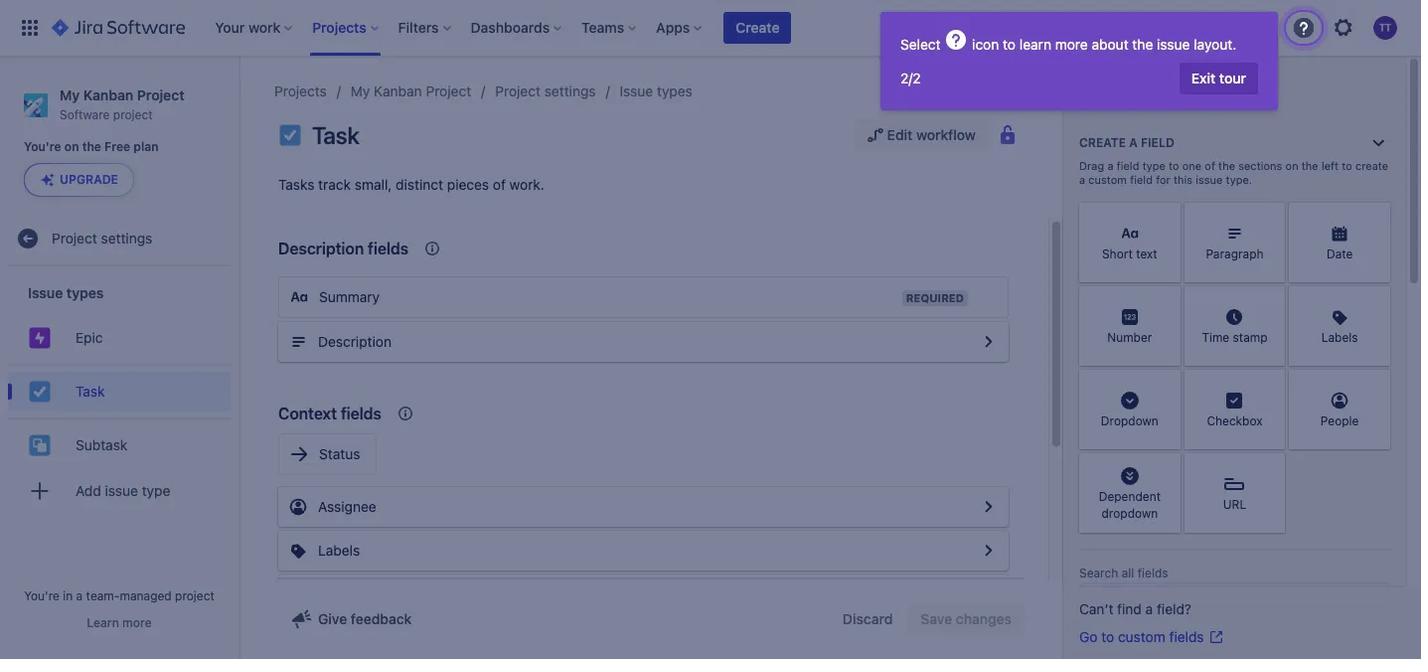 Task type: vqa. For each thing, say whether or not it's contained in the screenshot.
1st be from right
no



Task type: describe. For each thing, give the bounding box(es) containing it.
assignee
[[318, 498, 376, 515]]

field?
[[1157, 600, 1192, 617]]

labels inside button
[[318, 542, 360, 559]]

project inside "my kanban project software project"
[[137, 86, 184, 103]]

help image
[[945, 28, 969, 52]]

of inside "drag a field type to one of the sections on the left to create a custom field for this issue type."
[[1205, 159, 1216, 172]]

projects link
[[274, 80, 327, 103]]

fields right all
[[1138, 566, 1169, 580]]

stamp
[[1233, 330, 1268, 345]]

fields left this link will be opened in a new tab image
[[1169, 628, 1204, 645]]

open field configuration image for assignee
[[977, 495, 1001, 519]]

a down more information about the fields "image"
[[1129, 135, 1138, 150]]

subtask
[[76, 436, 128, 453]]

description for description fields
[[278, 240, 364, 257]]

dropdown
[[1101, 414, 1159, 429]]

the left free
[[82, 139, 101, 154]]

issue inside 'button'
[[105, 482, 138, 499]]

1 horizontal spatial project
[[175, 588, 215, 603]]

sections
[[1239, 159, 1283, 172]]

description fields
[[278, 240, 409, 257]]

1 horizontal spatial project settings link
[[495, 80, 596, 103]]

can't
[[1079, 600, 1114, 617]]

Search field
[[1044, 12, 1242, 44]]

small,
[[355, 176, 392, 193]]

task group
[[8, 364, 231, 418]]

type.
[[1226, 173, 1253, 186]]

team-
[[86, 588, 120, 603]]

0 vertical spatial settings
[[544, 82, 596, 99]]

description button
[[278, 322, 1009, 362]]

dropdown
[[1102, 506, 1158, 521]]

managed
[[120, 588, 172, 603]]

0 horizontal spatial of
[[493, 176, 506, 193]]

time stamp
[[1202, 330, 1268, 345]]

a right in
[[76, 588, 83, 603]]

issue for issue types link
[[620, 82, 653, 99]]

field for create
[[1141, 135, 1175, 150]]

project down upgrade 'button'
[[52, 230, 97, 246]]

0 vertical spatial labels
[[1322, 330, 1358, 345]]

1 vertical spatial project settings
[[52, 230, 152, 246]]

edit
[[887, 126, 913, 143]]

type inside "drag a field type to one of the sections on the left to create a custom field for this issue type."
[[1143, 159, 1166, 172]]

you're in a team-managed project
[[24, 588, 215, 603]]

a right find
[[1146, 600, 1153, 617]]

my kanban project
[[351, 82, 471, 99]]

exit
[[1192, 70, 1216, 86]]

custom inside "drag a field type to one of the sections on the left to create a custom field for this issue type."
[[1089, 173, 1127, 186]]

status
[[319, 445, 360, 462]]

issue inside "drag a field type to one of the sections on the left to create a custom field for this issue type."
[[1196, 173, 1223, 186]]

you're on the free plan
[[24, 139, 159, 154]]

go
[[1079, 628, 1098, 645]]

url
[[1223, 497, 1247, 512]]

learn more
[[87, 615, 152, 630]]

search
[[1079, 566, 1119, 580]]

paragraph
[[1206, 247, 1264, 262]]

left
[[1322, 159, 1339, 172]]

issue types link
[[620, 80, 693, 103]]

select
[[901, 36, 945, 53]]

more information about the fields image
[[1135, 91, 1159, 115]]

dependent
[[1099, 489, 1161, 504]]

context
[[278, 405, 337, 422]]

icon
[[972, 36, 999, 53]]

0 vertical spatial more
[[1055, 36, 1088, 53]]

my kanban project link
[[351, 80, 471, 103]]

project down primary element
[[495, 82, 541, 99]]

required
[[906, 291, 964, 304]]

open field configuration image
[[977, 330, 1001, 354]]

the left left
[[1302, 159, 1319, 172]]

subtask link
[[8, 426, 231, 466]]

0 vertical spatial task
[[312, 121, 359, 149]]

drag a field type to one of the sections on the left to create a custom field for this issue type.
[[1079, 159, 1389, 186]]

create
[[1356, 159, 1389, 172]]

distinct
[[396, 176, 443, 193]]

tasks track small, distinct pieces of work.
[[278, 176, 545, 193]]

text
[[1136, 247, 1158, 262]]

add issue type
[[76, 482, 170, 499]]

my for my kanban project software project
[[60, 86, 80, 103]]

edit workflow
[[887, 126, 976, 143]]

epic
[[76, 329, 103, 346]]

create button
[[724, 12, 792, 44]]

1 horizontal spatial project settings
[[495, 82, 596, 99]]

layout.
[[1194, 36, 1237, 53]]

open field configuration image for labels
[[977, 539, 1001, 563]]

learn more button
[[87, 615, 152, 631]]

more inside button
[[122, 615, 152, 630]]

feedback
[[351, 610, 412, 627]]

group containing issue types
[[8, 267, 231, 523]]

context fields
[[278, 405, 382, 422]]

people
[[1321, 414, 1359, 429]]

time
[[1202, 330, 1230, 345]]

issue types for issue types link
[[620, 82, 693, 99]]

field for drag
[[1117, 159, 1140, 172]]

0 vertical spatial on
[[64, 139, 79, 154]]

add issue type image
[[28, 479, 52, 503]]

more information about the context fields image for description fields
[[421, 237, 444, 260]]

search all fields
[[1079, 566, 1169, 580]]

dependent dropdown
[[1099, 489, 1161, 521]]

software
[[60, 107, 110, 122]]

labels button
[[278, 531, 1009, 571]]

go to custom fields link
[[1079, 627, 1224, 647]]

tasks
[[278, 176, 314, 193]]

more information about the context fields image for context fields
[[394, 402, 417, 425]]

epic link
[[8, 318, 231, 358]]



Task type: locate. For each thing, give the bounding box(es) containing it.
on inside "drag a field type to one of the sections on the left to create a custom field for this issue type."
[[1286, 159, 1299, 172]]

2 open field configuration image from the top
[[977, 539, 1001, 563]]

project settings
[[495, 82, 596, 99], [52, 230, 152, 246]]

1 vertical spatial more
[[122, 615, 152, 630]]

0 vertical spatial project
[[113, 107, 153, 122]]

1 vertical spatial settings
[[101, 230, 152, 246]]

0 vertical spatial type
[[1143, 159, 1166, 172]]

1 vertical spatial project
[[175, 588, 215, 603]]

0 horizontal spatial project settings
[[52, 230, 152, 246]]

a
[[1129, 135, 1138, 150], [1108, 159, 1114, 172], [1079, 173, 1086, 186], [76, 588, 83, 603], [1146, 600, 1153, 617]]

1 horizontal spatial issue
[[620, 82, 653, 99]]

kanban up software
[[83, 86, 133, 103]]

kanban up tasks track small, distinct pieces of work.
[[374, 82, 422, 99]]

give feedback button
[[278, 603, 424, 635]]

track
[[318, 176, 351, 193]]

for
[[1156, 173, 1171, 186]]

0 vertical spatial create
[[736, 19, 780, 36]]

0 vertical spatial project settings
[[495, 82, 596, 99]]

fields up the summary
[[368, 240, 409, 257]]

open field configuration image inside assignee button
[[977, 495, 1001, 519]]

0 vertical spatial description
[[278, 240, 364, 257]]

task
[[312, 121, 359, 149], [76, 383, 105, 400]]

give feedback
[[318, 610, 412, 627]]

more information about the context fields image
[[421, 237, 444, 260], [394, 402, 417, 425]]

my up software
[[60, 86, 80, 103]]

task down epic
[[76, 383, 105, 400]]

task right issue type icon
[[312, 121, 359, 149]]

1 horizontal spatial issue types
[[620, 82, 693, 99]]

project
[[113, 107, 153, 122], [175, 588, 215, 603]]

short
[[1102, 247, 1133, 262]]

description down the summary
[[318, 333, 392, 350]]

1 horizontal spatial type
[[1143, 159, 1166, 172]]

1 vertical spatial on
[[1286, 159, 1299, 172]]

more information about the context fields image down "distinct" at the left of page
[[421, 237, 444, 260]]

to up this
[[1169, 159, 1179, 172]]

issue types
[[620, 82, 693, 99], [28, 284, 104, 301]]

issue up epic link
[[28, 284, 63, 301]]

discard
[[843, 610, 893, 627]]

icon to learn more about the issue layout.
[[969, 36, 1237, 53]]

you're
[[24, 139, 61, 154], [24, 588, 60, 603]]

this link will be opened in a new tab image
[[1208, 629, 1224, 645]]

field
[[1141, 135, 1175, 150], [1117, 159, 1140, 172], [1130, 173, 1153, 186]]

upgrade button
[[25, 164, 133, 196]]

exit tour
[[1192, 70, 1246, 86]]

tour
[[1219, 70, 1246, 86]]

field up for
[[1141, 135, 1175, 150]]

field down create a field
[[1117, 159, 1140, 172]]

project up plan
[[113, 107, 153, 122]]

1 horizontal spatial more
[[1055, 36, 1088, 53]]

find
[[1117, 600, 1142, 617]]

issue type icon image
[[278, 123, 302, 147]]

on up upgrade 'button'
[[64, 139, 79, 154]]

create for create
[[736, 19, 780, 36]]

1 vertical spatial type
[[142, 482, 170, 499]]

issue right add
[[105, 482, 138, 499]]

kanban
[[374, 82, 422, 99], [83, 86, 133, 103]]

of
[[1205, 159, 1216, 172], [493, 176, 506, 193]]

0 horizontal spatial on
[[64, 139, 79, 154]]

0 horizontal spatial types
[[66, 284, 104, 301]]

open field configuration image inside labels button
[[977, 539, 1001, 563]]

one
[[1183, 159, 1202, 172]]

my for my kanban project
[[351, 82, 370, 99]]

my inside the my kanban project link
[[351, 82, 370, 99]]

issue types down create 'banner'
[[620, 82, 693, 99]]

more information about the context fields image right context fields
[[394, 402, 417, 425]]

pieces
[[447, 176, 489, 193]]

0 horizontal spatial issue types
[[28, 284, 104, 301]]

types for issue types link
[[657, 82, 693, 99]]

1 vertical spatial you're
[[24, 588, 60, 603]]

1 vertical spatial open field configuration image
[[977, 539, 1001, 563]]

project up pieces
[[426, 82, 471, 99]]

field left for
[[1130, 173, 1153, 186]]

custom down 'drag'
[[1089, 173, 1127, 186]]

settings down primary element
[[544, 82, 596, 99]]

1 horizontal spatial more information about the context fields image
[[421, 237, 444, 260]]

you're for you're on the free plan
[[24, 139, 61, 154]]

1 horizontal spatial settings
[[544, 82, 596, 99]]

can't find a field?
[[1079, 600, 1192, 617]]

the
[[1133, 36, 1153, 53], [82, 139, 101, 154], [1219, 159, 1236, 172], [1302, 159, 1319, 172]]

issue down create 'banner'
[[620, 82, 653, 99]]

custom down can't find a field?
[[1118, 628, 1166, 645]]

issue
[[1157, 36, 1190, 53], [1196, 173, 1223, 186], [105, 482, 138, 499]]

0 horizontal spatial more information about the context fields image
[[394, 402, 417, 425]]

create a field
[[1079, 135, 1175, 150]]

1 vertical spatial description
[[318, 333, 392, 350]]

projects
[[274, 82, 327, 99]]

0 horizontal spatial task
[[76, 383, 105, 400]]

Type to search all fields text field
[[1081, 584, 1365, 620]]

0 vertical spatial issue
[[620, 82, 653, 99]]

2 vertical spatial issue
[[105, 482, 138, 499]]

1 vertical spatial issue
[[28, 284, 63, 301]]

type up for
[[1143, 159, 1166, 172]]

1 horizontal spatial my
[[351, 82, 370, 99]]

2/2
[[901, 70, 921, 86]]

1 vertical spatial issue types
[[28, 284, 104, 301]]

kanban inside the my kanban project link
[[374, 82, 422, 99]]

project settings down primary element
[[495, 82, 596, 99]]

project inside "my kanban project software project"
[[113, 107, 153, 122]]

0 horizontal spatial settings
[[101, 230, 152, 246]]

kanban for my kanban project
[[374, 82, 422, 99]]

more
[[1055, 36, 1088, 53], [122, 615, 152, 630]]

0 vertical spatial you're
[[24, 139, 61, 154]]

more down managed
[[122, 615, 152, 630]]

create inside button
[[736, 19, 780, 36]]

date
[[1327, 247, 1353, 262]]

1 horizontal spatial create
[[1079, 135, 1126, 150]]

0 horizontal spatial issue
[[28, 284, 63, 301]]

the up the type.
[[1219, 159, 1236, 172]]

0 vertical spatial issue
[[1157, 36, 1190, 53]]

you're left in
[[24, 588, 60, 603]]

issue left layout.
[[1157, 36, 1190, 53]]

types up epic
[[66, 284, 104, 301]]

summary
[[319, 288, 380, 305]]

description for description
[[318, 333, 392, 350]]

issue inside group
[[28, 284, 63, 301]]

type down the subtask link
[[142, 482, 170, 499]]

group
[[8, 267, 231, 523]]

description up the summary
[[278, 240, 364, 257]]

project settings down upgrade at left top
[[52, 230, 152, 246]]

plan
[[134, 139, 159, 154]]

kanban for my kanban project software project
[[83, 86, 133, 103]]

issue down one
[[1196, 173, 1223, 186]]

free
[[104, 139, 130, 154]]

project settings link down primary element
[[495, 80, 596, 103]]

fields
[[1079, 94, 1123, 112]]

task inside group
[[76, 383, 105, 400]]

1 horizontal spatial issue
[[1157, 36, 1190, 53]]

issue types up epic
[[28, 284, 104, 301]]

description
[[278, 240, 364, 257], [318, 333, 392, 350]]

types inside group
[[66, 284, 104, 301]]

create
[[736, 19, 780, 36], [1079, 135, 1126, 150]]

project up plan
[[137, 86, 184, 103]]

edit workflow button
[[855, 119, 988, 151]]

give
[[318, 610, 347, 627]]

type inside 'button'
[[142, 482, 170, 499]]

2 vertical spatial field
[[1130, 173, 1153, 186]]

work.
[[510, 176, 545, 193]]

settings down upgrade at left top
[[101, 230, 152, 246]]

settings
[[544, 82, 596, 99], [101, 230, 152, 246]]

description inside button
[[318, 333, 392, 350]]

1 vertical spatial more information about the context fields image
[[394, 402, 417, 425]]

fields
[[368, 240, 409, 257], [341, 405, 382, 422], [1138, 566, 1169, 580], [1169, 628, 1204, 645]]

0 vertical spatial project settings link
[[495, 80, 596, 103]]

0 horizontal spatial create
[[736, 19, 780, 36]]

fields up status
[[341, 405, 382, 422]]

1 vertical spatial types
[[66, 284, 104, 301]]

of right one
[[1205, 159, 1216, 172]]

1 you're from the top
[[24, 139, 61, 154]]

issue for group containing issue types
[[28, 284, 63, 301]]

primary element
[[12, 0, 1044, 56]]

labels up people
[[1322, 330, 1358, 345]]

my inside "my kanban project software project"
[[60, 86, 80, 103]]

0 vertical spatial of
[[1205, 159, 1216, 172]]

1 vertical spatial custom
[[1118, 628, 1166, 645]]

drag
[[1079, 159, 1105, 172]]

0 horizontal spatial project
[[113, 107, 153, 122]]

1 horizontal spatial task
[[312, 121, 359, 149]]

project settings link down upgrade at left top
[[8, 219, 231, 259]]

1 vertical spatial field
[[1117, 159, 1140, 172]]

to right left
[[1342, 159, 1353, 172]]

create for create a field
[[1079, 135, 1126, 150]]

1 horizontal spatial on
[[1286, 159, 1299, 172]]

upgrade
[[60, 172, 118, 187]]

add issue type button
[[8, 471, 231, 511]]

1 horizontal spatial labels
[[1322, 330, 1358, 345]]

1 open field configuration image from the top
[[977, 495, 1001, 519]]

open field configuration image
[[977, 495, 1001, 519], [977, 539, 1001, 563]]

more right learn
[[1055, 36, 1088, 53]]

task link
[[8, 372, 231, 412]]

jira software image
[[52, 16, 185, 40], [52, 16, 185, 40]]

0 vertical spatial custom
[[1089, 173, 1127, 186]]

a down 'drag'
[[1079, 173, 1086, 186]]

1 vertical spatial labels
[[318, 542, 360, 559]]

0 horizontal spatial issue
[[105, 482, 138, 499]]

1 vertical spatial issue
[[1196, 173, 1223, 186]]

0 vertical spatial open field configuration image
[[977, 495, 1001, 519]]

a right 'drag'
[[1108, 159, 1114, 172]]

1 horizontal spatial kanban
[[374, 82, 422, 99]]

go to custom fields
[[1079, 628, 1204, 645]]

project right managed
[[175, 588, 215, 603]]

1 horizontal spatial of
[[1205, 159, 1216, 172]]

0 horizontal spatial my
[[60, 86, 80, 103]]

1 vertical spatial create
[[1079, 135, 1126, 150]]

assignee button
[[278, 487, 1009, 527]]

types
[[657, 82, 693, 99], [66, 284, 104, 301]]

0 vertical spatial issue types
[[620, 82, 693, 99]]

2 horizontal spatial issue
[[1196, 173, 1223, 186]]

to right "icon"
[[1003, 36, 1016, 53]]

discard button
[[831, 603, 905, 635]]

to right go
[[1102, 628, 1114, 645]]

the right about
[[1133, 36, 1153, 53]]

learn
[[87, 615, 119, 630]]

kanban inside "my kanban project software project"
[[83, 86, 133, 103]]

exit tour button
[[1180, 63, 1258, 94]]

to
[[1003, 36, 1016, 53], [1169, 159, 1179, 172], [1342, 159, 1353, 172], [1102, 628, 1114, 645]]

on
[[64, 139, 79, 154], [1286, 159, 1299, 172]]

this
[[1174, 173, 1193, 186]]

1 vertical spatial of
[[493, 176, 506, 193]]

checkbox
[[1207, 414, 1263, 429]]

project settings link
[[495, 80, 596, 103], [8, 219, 231, 259]]

labels down assignee
[[318, 542, 360, 559]]

0 horizontal spatial type
[[142, 482, 170, 499]]

0 vertical spatial types
[[657, 82, 693, 99]]

of left "work."
[[493, 176, 506, 193]]

0 horizontal spatial more
[[122, 615, 152, 630]]

0 vertical spatial more information about the context fields image
[[421, 237, 444, 260]]

types for group containing issue types
[[66, 284, 104, 301]]

types down create 'banner'
[[657, 82, 693, 99]]

about
[[1092, 36, 1129, 53]]

learn
[[1020, 36, 1052, 53]]

0 horizontal spatial kanban
[[83, 86, 133, 103]]

1 vertical spatial project settings link
[[8, 219, 231, 259]]

0 horizontal spatial project settings link
[[8, 219, 231, 259]]

number
[[1108, 330, 1152, 345]]

add
[[76, 482, 101, 499]]

my right the projects
[[351, 82, 370, 99]]

short text
[[1102, 247, 1158, 262]]

on right sections
[[1286, 159, 1299, 172]]

labels
[[1322, 330, 1358, 345], [318, 542, 360, 559]]

1 vertical spatial task
[[76, 383, 105, 400]]

my kanban project software project
[[60, 86, 184, 122]]

0 vertical spatial field
[[1141, 135, 1175, 150]]

issue types for group containing issue types
[[28, 284, 104, 301]]

2 you're from the top
[[24, 588, 60, 603]]

create banner
[[0, 0, 1421, 56]]

1 horizontal spatial types
[[657, 82, 693, 99]]

0 horizontal spatial labels
[[318, 542, 360, 559]]

in
[[63, 588, 73, 603]]

you're up upgrade 'button'
[[24, 139, 61, 154]]

all
[[1122, 566, 1134, 580]]

you're for you're in a team-managed project
[[24, 588, 60, 603]]

workflow
[[916, 126, 976, 143]]

issue types inside group
[[28, 284, 104, 301]]



